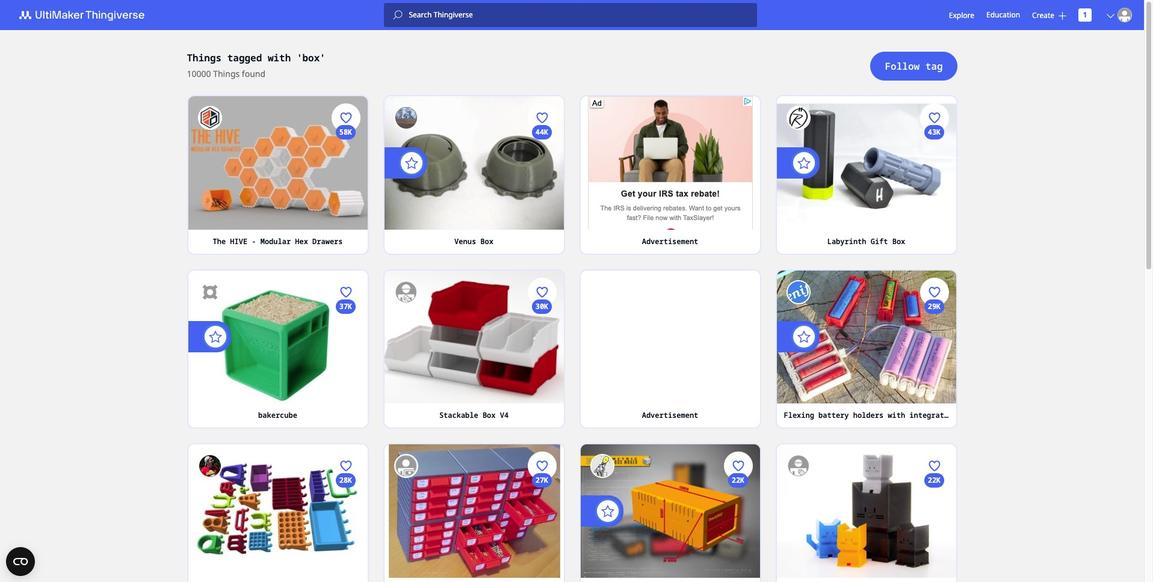 Task type: describe. For each thing, give the bounding box(es) containing it.
Search Thingiverse text field
[[403, 10, 757, 20]]

create
[[1032, 10, 1054, 20]]

with inside things tagged with ' box ' 10000 thing s found
[[268, 51, 291, 64]]

labyrinth
[[827, 236, 866, 246]]

hive
[[230, 236, 247, 246]]

things
[[187, 51, 222, 64]]

441
[[928, 384, 941, 394]]

618
[[339, 210, 352, 220]]

2 ' from the left
[[320, 51, 326, 64]]

stackable box v4
[[439, 411, 509, 421]]

30k
[[535, 301, 548, 311]]

education
[[986, 10, 1020, 20]]

open widget image
[[6, 548, 35, 577]]

22k for 279
[[928, 476, 941, 486]]

1 ' from the left
[[297, 51, 302, 64]]

box for venus box
[[480, 236, 493, 246]]

box
[[302, 51, 320, 64]]

2 advertisement from the top
[[642, 411, 698, 421]]

avatar image for 441
[[786, 280, 810, 304]]

43k
[[928, 127, 941, 137]]

avatar image for 390
[[394, 106, 418, 130]]

flexing
[[784, 411, 814, 421]]

explore
[[949, 10, 974, 20]]

63k
[[928, 168, 941, 179]]

tag
[[925, 60, 943, 73]]

thumbnail representing pegstr - pegboard wizard image
[[188, 445, 367, 578]]

2 44k from the top
[[535, 343, 548, 353]]

34k for 364
[[732, 517, 745, 527]]

labyrinth gift box
[[827, 236, 905, 246]]

364
[[732, 558, 745, 569]]

modular
[[260, 236, 291, 246]]

stackable box v4 link
[[384, 404, 564, 428]]

avatar image for 364
[[590, 454, 614, 479]]

flexing battery holders with integrated spring
[[784, 411, 983, 421]]

with inside the flexing battery holders with integrated spring link
[[888, 411, 905, 421]]

makerbot logo image
[[12, 8, 159, 22]]

38k for 29k
[[928, 343, 941, 353]]

bakercube
[[258, 411, 297, 421]]

1 vertical spatial 58k
[[535, 168, 548, 179]]

venus box link
[[384, 230, 564, 254]]

avatar image for 618
[[198, 106, 222, 130]]

avatar image for 92
[[394, 280, 418, 304]]

tagged
[[227, 51, 262, 64]]

education link
[[986, 8, 1020, 22]]

integrated
[[910, 411, 953, 421]]

s
[[236, 68, 240, 79]]

thumbnail representing resistor box [stackable & customizable] image
[[384, 445, 564, 578]]

holders
[[853, 411, 884, 421]]

found
[[242, 68, 265, 79]]



Task type: locate. For each thing, give the bounding box(es) containing it.
thumbnail representing the ultimate box maker image
[[580, 445, 760, 578]]

92
[[538, 384, 546, 394]]

thing
[[213, 68, 236, 79]]

thumbnail representing venus box image
[[384, 96, 564, 230]]

28k
[[339, 476, 352, 486]]

avatar image for 315
[[198, 454, 222, 479]]

1 horizontal spatial 38k
[[928, 343, 941, 353]]

1 vertical spatial advertisement
[[642, 411, 698, 421]]

0 horizontal spatial '
[[297, 51, 302, 64]]

search control image
[[393, 10, 403, 20]]

thumbnail representing stackable box v4 image
[[384, 271, 564, 404]]

box right gift
[[892, 236, 905, 246]]

follow tag
[[885, 60, 943, 73]]

avatar image for 279
[[786, 454, 810, 479]]

2 34k from the left
[[928, 517, 941, 527]]

avatar image for 318
[[394, 454, 418, 479]]

1 link
[[1078, 8, 1092, 22]]

with left box
[[268, 51, 291, 64]]

29k
[[928, 301, 941, 311]]

gift
[[871, 236, 888, 246]]

37k
[[339, 301, 352, 311]]

38k down 27k on the left bottom of page
[[535, 517, 548, 527]]

box
[[480, 236, 493, 246], [892, 236, 905, 246], [483, 411, 496, 421]]

the hive - modular hex drawers link
[[188, 230, 367, 254]]

27k
[[535, 476, 548, 486]]

1 34k from the left
[[732, 517, 745, 527]]

1 horizontal spatial '
[[320, 51, 326, 64]]

follow
[[885, 60, 920, 73]]

flexing battery holders with integrated spring link
[[777, 404, 983, 428]]

0 vertical spatial advertisement
[[642, 236, 698, 246]]

box for stackable box v4
[[483, 411, 496, 421]]

1 horizontal spatial 34k
[[928, 517, 941, 527]]

0 vertical spatial 58k
[[339, 127, 352, 137]]

plusicon image
[[1059, 12, 1066, 20]]

2 22k from the left
[[928, 476, 941, 486]]

58k
[[339, 127, 352, 137], [535, 168, 548, 179]]

34k
[[732, 517, 745, 527], [928, 517, 941, 527]]

318
[[535, 558, 548, 569]]

1 22k from the left
[[732, 476, 745, 486]]

0 vertical spatial 44k
[[535, 127, 548, 137]]

venus box
[[454, 236, 493, 246]]

0 horizontal spatial 58k
[[339, 127, 352, 137]]

22k
[[732, 476, 745, 486], [928, 476, 941, 486]]

38k for 27k
[[535, 517, 548, 527]]

34k up 279
[[928, 517, 941, 527]]

1 vertical spatial with
[[888, 411, 905, 421]]

34k up 364
[[732, 517, 745, 527]]

v4
[[500, 411, 509, 421]]

venus
[[454, 236, 476, 246]]

1 44k from the top
[[535, 127, 548, 137]]

labyrinth gift box link
[[777, 230, 956, 254]]

0 horizontal spatial 22k
[[732, 476, 745, 486]]

thumbnail representing cali cat - the calibration cat image
[[777, 445, 956, 578]]

thumbnail representing bakercube image
[[188, 271, 367, 404]]

advertisement
[[642, 236, 698, 246], [642, 411, 698, 421]]

explore button
[[949, 10, 974, 20]]

hex
[[295, 236, 308, 246]]

38k
[[928, 343, 941, 353], [535, 517, 548, 527]]

spring
[[957, 411, 983, 421]]

'
[[297, 51, 302, 64], [320, 51, 326, 64]]

thumbnail representing flexing battery holders with integrated spring image
[[777, 271, 956, 404]]

34k for 279
[[928, 517, 941, 527]]

0 horizontal spatial 38k
[[535, 517, 548, 527]]

44k
[[535, 127, 548, 137], [535, 343, 548, 353]]

bakercube link
[[188, 404, 367, 428]]

stackable
[[439, 411, 478, 421]]

things tagged with ' box ' 10000 thing s found
[[187, 51, 326, 79]]

0 horizontal spatial with
[[268, 51, 291, 64]]

49k
[[339, 517, 352, 527]]

box left "v4" at the bottom left of the page
[[483, 411, 496, 421]]

22k for 364
[[732, 476, 745, 486]]

0 vertical spatial with
[[268, 51, 291, 64]]

279
[[928, 558, 941, 569]]

drawers
[[312, 236, 343, 246]]

battery
[[819, 411, 849, 421]]

box right venus
[[480, 236, 493, 246]]

38k up 441
[[928, 343, 941, 353]]

1 vertical spatial 44k
[[535, 343, 548, 353]]

advertisement element
[[588, 96, 753, 289]]

the hive - modular hex drawers
[[213, 236, 343, 246]]

0 vertical spatial 38k
[[928, 343, 941, 353]]

0 horizontal spatial 34k
[[732, 517, 745, 527]]

-
[[252, 236, 256, 246]]

1 horizontal spatial 22k
[[928, 476, 941, 486]]

10000
[[187, 68, 211, 79]]

create button
[[1032, 10, 1066, 20]]

1 horizontal spatial with
[[888, 411, 905, 421]]

1 advertisement from the top
[[642, 236, 698, 246]]

1
[[1083, 10, 1087, 20]]

1 horizontal spatial 58k
[[535, 168, 548, 179]]

with
[[268, 51, 291, 64], [888, 411, 905, 421]]

thumbnail representing labyrinth gift box image
[[777, 96, 956, 230]]

with right holders
[[888, 411, 905, 421]]

avatar image
[[1118, 8, 1132, 22], [198, 106, 222, 130], [394, 106, 418, 130], [786, 106, 810, 130], [198, 280, 222, 304], [394, 280, 418, 304], [786, 280, 810, 304], [198, 454, 222, 479], [394, 454, 418, 479], [590, 454, 614, 479], [786, 454, 810, 479]]

the
[[213, 236, 226, 246]]

thumbnail representing the hive - modular hex drawers image
[[188, 96, 367, 230]]

1 vertical spatial 38k
[[535, 517, 548, 527]]

315
[[339, 558, 352, 569]]

390
[[535, 210, 548, 220]]



Task type: vqa. For each thing, say whether or not it's contained in the screenshot.
Like image for 614
no



